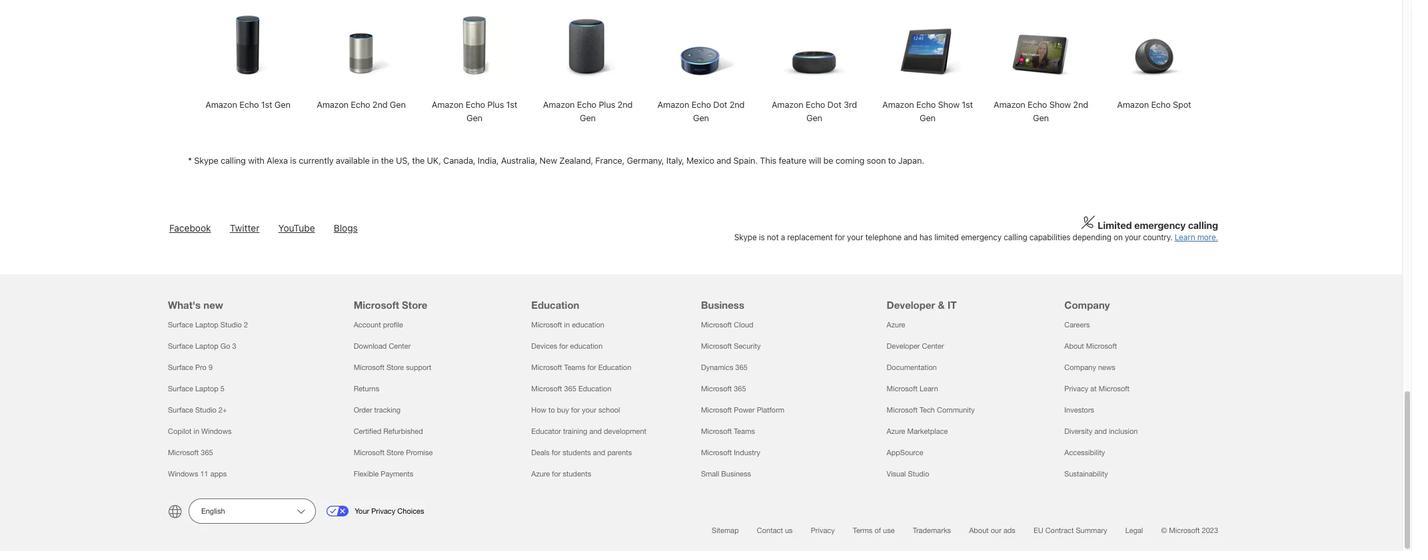 Task type: locate. For each thing, give the bounding box(es) containing it.
2 horizontal spatial studio
[[908, 470, 929, 478]]

0 horizontal spatial center
[[389, 343, 411, 351]]

visual
[[887, 470, 906, 478]]

about for about our ads
[[969, 527, 989, 535]]

in right "copilot"
[[194, 428, 199, 436]]

surface studio 2+ link
[[168, 406, 227, 414]]

0 horizontal spatial emergency
[[961, 233, 1002, 243]]

microsoft for microsoft 365 education link
[[531, 385, 562, 393]]

1 plus from the left
[[487, 99, 504, 110]]

us
[[785, 527, 793, 535]]

amazon inside amazon echo dot 2nd gen
[[658, 99, 689, 110]]

calling left with
[[221, 155, 246, 166]]

not
[[767, 233, 779, 243]]

learn up tech
[[920, 385, 938, 393]]

emergency up country.
[[1134, 220, 1186, 231]]

in right available
[[372, 155, 379, 166]]

1 company from the top
[[1064, 299, 1110, 311]]

2 vertical spatial laptop
[[195, 385, 218, 393]]

education down microsoft teams for education
[[578, 385, 611, 393]]

eu
[[1034, 527, 1043, 535]]

dot inside the amazon echo dot 3rd gen
[[827, 99, 841, 110]]

0 vertical spatial emergency
[[1134, 220, 1186, 231]]

gen inside amazon echo plus 2nd gen
[[580, 113, 596, 123]]

4 surface from the top
[[168, 385, 193, 393]]

azure for azure for students
[[531, 470, 550, 478]]

business up microsoft cloud 'link'
[[701, 299, 744, 311]]

5 amazon from the left
[[658, 99, 689, 110]]

promise
[[406, 449, 433, 457]]

students down training
[[563, 449, 591, 457]]

1 dot from the left
[[713, 99, 727, 110]]

laptop for studio
[[195, 321, 218, 329]]

1 vertical spatial education
[[570, 343, 603, 351]]

microsoft up account profile link
[[354, 299, 399, 311]]

0 vertical spatial students
[[563, 449, 591, 457]]

2 1st from the left
[[506, 99, 517, 110]]

7 amazon from the left
[[882, 99, 914, 110]]

studio left 2+
[[195, 406, 217, 414]]

tracking
[[374, 406, 401, 414]]

1 vertical spatial students
[[563, 470, 591, 478]]

surface for surface laptop go 3
[[168, 343, 193, 351]]

italy,
[[666, 155, 684, 166]]

2nd inside amazon echo plus 2nd gen
[[618, 99, 633, 110]]

amazon inside amazon echo show 2nd gen
[[994, 99, 1025, 110]]

developer inside heading
[[887, 299, 935, 311]]

and inside limited emergency calling skype is not a replacement for your telephone and has limited emergency calling capabilities depending on your country. learn more.
[[904, 233, 917, 243]]

3 1st from the left
[[962, 99, 973, 110]]

4 2nd from the left
[[1073, 99, 1088, 110]]

1 horizontal spatial emergency
[[1134, 220, 1186, 231]]

amazon echo 1st gen image
[[215, 12, 281, 79]]

for right replacement
[[835, 233, 845, 243]]

1st for amazon echo show 1st gen
[[962, 99, 973, 110]]

echo inside amazon echo show 1st gen
[[916, 99, 936, 110]]

youtube link
[[278, 223, 315, 234]]

1st
[[261, 99, 272, 110], [506, 99, 517, 110], [962, 99, 973, 110]]

company down the about microsoft link
[[1064, 364, 1096, 372]]

in for copilot in windows
[[194, 428, 199, 436]]

amazon echo show 1st gen
[[882, 99, 973, 123]]

germany,
[[627, 155, 664, 166]]

* skype calling with alexa is currently available in the us, the uk, canada, india, australia, new zealand, france, germany, italy, mexico and spain. this feature will be coming soon to japan.
[[188, 155, 924, 166]]

laptop left go
[[195, 343, 218, 351]]

echo left 3rd
[[806, 99, 825, 110]]

1 vertical spatial privacy
[[371, 508, 395, 516]]

trademarks
[[913, 527, 951, 535]]

flexible payments link
[[354, 470, 413, 478]]

1 vertical spatial store
[[386, 364, 404, 372]]

gen inside amazon echo show 2nd gen
[[1033, 113, 1049, 123]]

2 surface from the top
[[168, 343, 193, 351]]

2 horizontal spatial calling
[[1188, 220, 1218, 231]]

1 horizontal spatial privacy
[[811, 527, 835, 535]]

2nd for amazon echo dot 2nd gen
[[730, 99, 745, 110]]

1 horizontal spatial the
[[412, 155, 425, 166]]

microsoft 365 education link
[[531, 385, 611, 393]]

365 for microsoft 365 education link
[[564, 385, 576, 393]]

laptop for go
[[195, 343, 218, 351]]

gen for amazon echo show 2nd gen
[[1033, 113, 1049, 123]]

0 horizontal spatial microsoft 365
[[168, 449, 213, 457]]

microsoft industry link
[[701, 449, 760, 457]]

plus inside the amazon echo plus 1st gen
[[487, 99, 504, 110]]

1 horizontal spatial 1st
[[506, 99, 517, 110]]

2 students from the top
[[563, 470, 591, 478]]

microsoft for the 'microsoft security' link
[[701, 343, 732, 351]]

0 horizontal spatial in
[[194, 428, 199, 436]]

is left not
[[759, 233, 765, 243]]

0 horizontal spatial plus
[[487, 99, 504, 110]]

for up microsoft 365 education
[[587, 364, 596, 372]]

skype right *
[[194, 155, 218, 166]]

1 horizontal spatial is
[[759, 233, 765, 243]]

spot
[[1173, 99, 1191, 110]]

trademarks link
[[913, 527, 951, 535]]

for down deals for students and parents link
[[552, 470, 561, 478]]

3 echo from the left
[[466, 99, 485, 110]]

echo for amazon echo dot 3rd gen
[[806, 99, 825, 110]]

1 amazon from the left
[[205, 99, 237, 110]]

surface for surface laptop studio 2
[[168, 321, 193, 329]]

1 echo from the left
[[239, 99, 259, 110]]

0 vertical spatial company
[[1064, 299, 1110, 311]]

laptop for 5
[[195, 385, 218, 393]]

what's new heading
[[168, 275, 338, 315]]

to left buy
[[548, 406, 555, 414]]

center up documentation
[[922, 343, 944, 351]]

0 horizontal spatial skype
[[194, 155, 218, 166]]

footer resource links element
[[98, 275, 1304, 485]]

2 2nd from the left
[[618, 99, 633, 110]]

facebook link
[[169, 223, 211, 234]]

0 vertical spatial in
[[372, 155, 379, 166]]

1 developer from the top
[[887, 299, 935, 311]]

1 show from the left
[[938, 99, 960, 110]]

6 amazon from the left
[[772, 99, 803, 110]]

0 vertical spatial learn
[[1175, 233, 1195, 243]]

5 surface from the top
[[168, 406, 193, 414]]

plus up india,
[[487, 99, 504, 110]]

1 vertical spatial skype
[[734, 233, 757, 243]]

1 horizontal spatial teams
[[734, 428, 755, 436]]

education up devices for education link in the left of the page
[[572, 321, 604, 329]]

4 echo from the left
[[577, 99, 596, 110]]

echo up the zealand,
[[577, 99, 596, 110]]

0 horizontal spatial show
[[938, 99, 960, 110]]

center down profile
[[389, 343, 411, 351]]

twitter
[[230, 223, 260, 234]]

365 down security
[[735, 364, 748, 372]]

microsoft in education link
[[531, 321, 604, 329]]

1 horizontal spatial skype
[[734, 233, 757, 243]]

1 laptop from the top
[[195, 321, 218, 329]]

deals for students and parents
[[531, 449, 632, 457]]

surface down what's
[[168, 321, 193, 329]]

2nd for amazon echo show 2nd gen
[[1073, 99, 1088, 110]]

privacy right us
[[811, 527, 835, 535]]

developer up azure link
[[887, 299, 935, 311]]

0 vertical spatial store
[[402, 299, 427, 311]]

0 vertical spatial developer
[[887, 299, 935, 311]]

0 vertical spatial is
[[290, 155, 296, 166]]

amazon inside the amazon echo dot 3rd gen
[[772, 99, 803, 110]]

0 horizontal spatial to
[[548, 406, 555, 414]]

studio for surface studio 2+
[[195, 406, 217, 414]]

2 horizontal spatial privacy
[[1064, 385, 1088, 393]]

microsoft down download
[[354, 364, 384, 372]]

microsoft 365 for the leftmost microsoft 365 link
[[168, 449, 213, 457]]

documentation
[[887, 364, 937, 372]]

dot for 2nd
[[713, 99, 727, 110]]

2 center from the left
[[922, 343, 944, 351]]

microsoft for microsoft industry link
[[701, 449, 732, 457]]

privacy left at
[[1064, 385, 1088, 393]]

studio
[[220, 321, 242, 329], [195, 406, 217, 414], [908, 470, 929, 478]]

0 vertical spatial teams
[[564, 364, 585, 372]]

developer & it heading
[[887, 275, 1048, 315]]

2 vertical spatial store
[[386, 449, 404, 457]]

studio for visual studio
[[908, 470, 929, 478]]

company up careers link
[[1064, 299, 1110, 311]]

soon
[[867, 155, 886, 166]]

echo for amazon echo 2nd gen
[[351, 99, 370, 110]]

0 vertical spatial microsoft 365
[[701, 385, 746, 393]]

3 2nd from the left
[[730, 99, 745, 110]]

2 vertical spatial privacy
[[811, 527, 835, 535]]

echo up india,
[[466, 99, 485, 110]]

1 vertical spatial windows
[[168, 470, 198, 478]]

1 vertical spatial is
[[759, 233, 765, 243]]

japan.
[[898, 155, 924, 166]]

0 vertical spatial to
[[888, 155, 896, 166]]

1 horizontal spatial windows
[[201, 428, 232, 436]]

365 for the right microsoft 365 link
[[734, 385, 746, 393]]

show inside amazon echo show 2nd gen
[[1049, 99, 1071, 110]]

2nd inside amazon echo dot 2nd gen
[[730, 99, 745, 110]]

1 vertical spatial education
[[598, 364, 631, 372]]

1 horizontal spatial learn
[[1175, 233, 1195, 243]]

1 vertical spatial about
[[969, 527, 989, 535]]

azure up developer center link
[[887, 321, 905, 329]]

the right us,
[[412, 155, 425, 166]]

business inside heading
[[701, 299, 744, 311]]

microsoft up news
[[1086, 343, 1117, 351]]

diversity
[[1064, 428, 1093, 436]]

0 vertical spatial studio
[[220, 321, 242, 329]]

2 vertical spatial azure
[[531, 470, 550, 478]]

dot left 3rd
[[827, 99, 841, 110]]

amazon echo plus 1st gen
[[432, 99, 517, 123]]

amazon inside amazon echo plus 2nd gen
[[543, 99, 575, 110]]

5 echo from the left
[[692, 99, 711, 110]]

microsoft up microsoft teams link
[[701, 406, 732, 414]]

2 amazon from the left
[[317, 99, 348, 110]]

365 up 11
[[201, 449, 213, 457]]

skype left not
[[734, 233, 757, 243]]

about for about microsoft
[[1064, 343, 1084, 351]]

microsoft right ©
[[1169, 527, 1200, 535]]

currently
[[299, 155, 334, 166]]

educator training and development link
[[531, 428, 646, 436]]

country.
[[1143, 233, 1173, 243]]

students down deals for students and parents link
[[563, 470, 591, 478]]

the
[[381, 155, 394, 166], [412, 155, 425, 166]]

sustainability link
[[1064, 470, 1108, 478]]

plus up the france,
[[599, 99, 615, 110]]

microsoft for microsoft teams for education link
[[531, 364, 562, 372]]

microsoft up how
[[531, 385, 562, 393]]

developer down azure link
[[887, 343, 920, 351]]

skype
[[194, 155, 218, 166], [734, 233, 757, 243]]

store inside heading
[[402, 299, 427, 311]]

india,
[[478, 155, 499, 166]]

store left "support"
[[386, 364, 404, 372]]

show inside amazon echo show 1st gen
[[938, 99, 960, 110]]

privacy
[[1064, 385, 1088, 393], [371, 508, 395, 516], [811, 527, 835, 535]]

microsoft right at
[[1099, 385, 1130, 393]]

echo inside amazon echo plus 2nd gen
[[577, 99, 596, 110]]

store for microsoft store
[[402, 299, 427, 311]]

center
[[389, 343, 411, 351], [922, 343, 944, 351]]

gen inside the amazon echo plus 1st gen
[[467, 113, 482, 123]]

how
[[531, 406, 546, 414]]

studio right visual
[[908, 470, 929, 478]]

0 vertical spatial business
[[701, 299, 744, 311]]

and left spain.
[[717, 155, 731, 166]]

accessibility
[[1064, 449, 1105, 457]]

1 vertical spatial microsoft 365 link
[[168, 449, 213, 457]]

8 amazon from the left
[[994, 99, 1025, 110]]

students for azure
[[563, 470, 591, 478]]

dynamics
[[701, 364, 733, 372]]

microsoft up devices
[[531, 321, 562, 329]]

privacy right your at the bottom left of page
[[371, 508, 395, 516]]

learn
[[1175, 233, 1195, 243], [920, 385, 938, 393]]

in up devices for education link in the left of the page
[[564, 321, 570, 329]]

gen inside amazon echo dot 2nd gen
[[693, 113, 709, 123]]

1 horizontal spatial dot
[[827, 99, 841, 110]]

echo up japan.
[[916, 99, 936, 110]]

©
[[1161, 527, 1167, 535]]

calling for emergency
[[1188, 220, 1218, 231]]

2023
[[1202, 527, 1218, 535]]

1 center from the left
[[389, 343, 411, 351]]

zealand,
[[559, 155, 593, 166]]

microsoft for microsoft learn link
[[887, 385, 918, 393]]

0 horizontal spatial dot
[[713, 99, 727, 110]]

2 horizontal spatial in
[[564, 321, 570, 329]]

your left school
[[582, 406, 596, 414]]

about down careers
[[1064, 343, 1084, 351]]

store up profile
[[402, 299, 427, 311]]

uk,
[[427, 155, 441, 166]]

2 horizontal spatial your
[[1125, 233, 1141, 243]]

2 dot from the left
[[827, 99, 841, 110]]

1 vertical spatial teams
[[734, 428, 755, 436]]

education up school
[[598, 364, 631, 372]]

0 vertical spatial calling
[[221, 155, 246, 166]]

and left 'has'
[[904, 233, 917, 243]]

company news link
[[1064, 364, 1115, 372]]

education for microsoft in education
[[572, 321, 604, 329]]

windows 11 apps
[[168, 470, 227, 478]]

echo inside the amazon echo dot 3rd gen
[[806, 99, 825, 110]]

1 horizontal spatial about
[[1064, 343, 1084, 351]]

us,
[[396, 155, 410, 166]]

france,
[[595, 155, 625, 166]]

2 company from the top
[[1064, 364, 1096, 372]]

1 horizontal spatial plus
[[599, 99, 615, 110]]

calling left capabilities
[[1004, 233, 1027, 243]]

amazon echo spot
[[1117, 99, 1191, 110]]

0 horizontal spatial windows
[[168, 470, 198, 478]]

store up payments
[[386, 449, 404, 457]]

profile
[[383, 321, 403, 329]]

amazon echo 2nd gen
[[317, 99, 406, 110]]

teams up microsoft 365 education
[[564, 364, 585, 372]]

6 echo from the left
[[806, 99, 825, 110]]

amazon echo dot 2nd gen image
[[668, 12, 734, 79]]

windows left 11
[[168, 470, 198, 478]]

amazon for amazon echo show 2nd gen
[[994, 99, 1025, 110]]

microsoft down "copilot"
[[168, 449, 199, 457]]

0 horizontal spatial your
[[582, 406, 596, 414]]

1 vertical spatial studio
[[195, 406, 217, 414]]

2 vertical spatial studio
[[908, 470, 929, 478]]

8 echo from the left
[[1028, 99, 1047, 110]]

amazon inside amazon echo show 1st gen
[[882, 99, 914, 110]]

microsoft 365 link
[[701, 385, 746, 393], [168, 449, 213, 457]]

calling for skype
[[221, 155, 246, 166]]

microsoft for microsoft store heading
[[354, 299, 399, 311]]

surface down surface pro 9
[[168, 385, 193, 393]]

dynamics 365 link
[[701, 364, 748, 372]]

microsoft up "dynamics" on the bottom
[[701, 343, 732, 351]]

surface up "copilot"
[[168, 406, 193, 414]]

microsoft for the leftmost microsoft 365 link
[[168, 449, 199, 457]]

privacy inside the footer resource links element
[[1064, 385, 1088, 393]]

microsoft down documentation
[[887, 385, 918, 393]]

echo inside amazon echo dot 2nd gen
[[692, 99, 711, 110]]

sitemap
[[712, 527, 739, 535]]

azure for students
[[531, 470, 591, 478]]

2 vertical spatial calling
[[1004, 233, 1027, 243]]

laptop
[[195, 321, 218, 329], [195, 343, 218, 351], [195, 385, 218, 393]]

education up microsoft teams for education link
[[570, 343, 603, 351]]

2 horizontal spatial 1st
[[962, 99, 973, 110]]

1 vertical spatial learn
[[920, 385, 938, 393]]

2 show from the left
[[1049, 99, 1071, 110]]

the left us,
[[381, 155, 394, 166]]

school
[[598, 406, 620, 414]]

marketplace
[[907, 428, 948, 436]]

0 vertical spatial education
[[572, 321, 604, 329]]

payments
[[381, 470, 413, 478]]

0 vertical spatial education
[[531, 299, 579, 311]]

privacy for privacy link
[[811, 527, 835, 535]]

echo inside amazon echo show 2nd gen
[[1028, 99, 1047, 110]]

1 vertical spatial calling
[[1188, 220, 1218, 231]]

our
[[991, 527, 1002, 535]]

amazon echo 2nd gen image
[[328, 12, 395, 79]]

plus for 2nd
[[599, 99, 615, 110]]

1 surface from the top
[[168, 321, 193, 329]]

how to buy for your school link
[[531, 406, 620, 414]]

teams for microsoft teams for education
[[564, 364, 585, 372]]

1 students from the top
[[563, 449, 591, 457]]

for right the "deals"
[[552, 449, 561, 457]]

education up "microsoft in education" link
[[531, 299, 579, 311]]

0 horizontal spatial is
[[290, 155, 296, 166]]

windows down 2+
[[201, 428, 232, 436]]

amazon echo show 2nd gen
[[994, 99, 1088, 123]]

9 echo from the left
[[1151, 99, 1171, 110]]

education
[[531, 299, 579, 311], [598, 364, 631, 372], [578, 385, 611, 393]]

1 vertical spatial company
[[1064, 364, 1096, 372]]

microsoft down microsoft learn
[[887, 406, 918, 414]]

amazon echo dot 2nd gen
[[658, 99, 745, 123]]

youtube
[[278, 223, 315, 234]]

order tracking link
[[354, 406, 401, 414]]

your privacy choices link
[[326, 506, 440, 517]]

0 horizontal spatial the
[[381, 155, 394, 166]]

calling
[[221, 155, 246, 166], [1188, 220, 1218, 231], [1004, 233, 1027, 243]]

show down amazon echo show 2nd gen image
[[1049, 99, 1071, 110]]

spain.
[[733, 155, 758, 166]]

1 vertical spatial developer
[[887, 343, 920, 351]]

dot inside amazon echo dot 2nd gen
[[713, 99, 727, 110]]

microsoft down devices
[[531, 364, 562, 372]]

about left our on the bottom right of page
[[969, 527, 989, 535]]

plus inside amazon echo plus 2nd gen
[[599, 99, 615, 110]]

calling up more.
[[1188, 220, 1218, 231]]

1 vertical spatial in
[[564, 321, 570, 329]]

echo up with
[[239, 99, 259, 110]]

echo for amazon echo 1st gen
[[239, 99, 259, 110]]

3 amazon from the left
[[432, 99, 463, 110]]

learn left more.
[[1175, 233, 1195, 243]]

365 up how to buy for your school
[[564, 385, 576, 393]]

microsoft 365 link down dynamics 365 link
[[701, 385, 746, 393]]

to right soon
[[888, 155, 896, 166]]

terms of use
[[853, 527, 895, 535]]

1 horizontal spatial studio
[[220, 321, 242, 329]]

microsoft up the 'microsoft security' link
[[701, 321, 732, 329]]

laptop left 5
[[195, 385, 218, 393]]

dot for 3rd
[[827, 99, 841, 110]]

windows
[[201, 428, 232, 436], [168, 470, 198, 478]]

amazon for amazon echo show 1st gen
[[882, 99, 914, 110]]

4 amazon from the left
[[543, 99, 575, 110]]

0 horizontal spatial teams
[[564, 364, 585, 372]]

and
[[717, 155, 731, 166], [904, 233, 917, 243], [589, 428, 602, 436], [1095, 428, 1107, 436], [593, 449, 605, 457]]

business down the microsoft industry
[[721, 470, 751, 478]]

2nd for amazon echo plus 2nd gen
[[618, 99, 633, 110]]

7 echo from the left
[[916, 99, 936, 110]]

laptop down new
[[195, 321, 218, 329]]

9
[[209, 364, 213, 372]]

echo down amazon echo show 2nd gen image
[[1028, 99, 1047, 110]]

microsoft 365 down dynamics 365 link
[[701, 385, 746, 393]]

1 horizontal spatial center
[[922, 343, 944, 351]]

2 developer from the top
[[887, 343, 920, 351]]

dot up the mexico
[[713, 99, 727, 110]]

echo for amazon echo show 2nd gen
[[1028, 99, 1047, 110]]

your inside the footer resource links element
[[582, 406, 596, 414]]

2 echo from the left
[[351, 99, 370, 110]]

2 plus from the left
[[599, 99, 615, 110]]

california consumer privacy act (ccpa) opt-out icon image
[[326, 506, 355, 517]]

amazon echo plus 2nd gen
[[543, 99, 633, 123]]

canada,
[[443, 155, 475, 166]]

2nd inside amazon echo show 2nd gen
[[1073, 99, 1088, 110]]

0 horizontal spatial studio
[[195, 406, 217, 414]]

surface up surface pro 9
[[168, 343, 193, 351]]

company inside heading
[[1064, 299, 1110, 311]]

1 vertical spatial laptop
[[195, 343, 218, 351]]

0 horizontal spatial 1st
[[261, 99, 272, 110]]

9 amazon from the left
[[1117, 99, 1149, 110]]

learn more. link
[[1175, 233, 1218, 243]]

teams down power
[[734, 428, 755, 436]]

education inside heading
[[531, 299, 579, 311]]

gen inside the amazon echo dot 3rd gen
[[806, 113, 822, 123]]

amazon inside the amazon echo plus 1st gen
[[432, 99, 463, 110]]

2 laptop from the top
[[195, 343, 218, 351]]

0 horizontal spatial about
[[969, 527, 989, 535]]

surface pro 9
[[168, 364, 213, 372]]

show down amazon echo show 1st gen image
[[938, 99, 960, 110]]

echo for amazon echo dot 2nd gen
[[692, 99, 711, 110]]

surface for surface studio 2+
[[168, 406, 193, 414]]

0 vertical spatial azure
[[887, 321, 905, 329]]

0 horizontal spatial calling
[[221, 155, 246, 166]]

365 up microsoft power platform link
[[734, 385, 746, 393]]

3 surface from the top
[[168, 364, 193, 372]]

microsoft for microsoft tech community link
[[887, 406, 918, 414]]

gen inside amazon echo show 1st gen
[[920, 113, 936, 123]]

about inside the footer resource links element
[[1064, 343, 1084, 351]]

1 horizontal spatial to
[[888, 155, 896, 166]]

center for developer
[[922, 343, 944, 351]]

students for deals
[[563, 449, 591, 457]]

microsoft inside heading
[[354, 299, 399, 311]]

1st inside the amazon echo plus 1st gen
[[506, 99, 517, 110]]

learn inside the footer resource links element
[[920, 385, 938, 393]]

studio left 2 at left
[[220, 321, 242, 329]]

echo inside the amazon echo plus 1st gen
[[466, 99, 485, 110]]

1 vertical spatial emergency
[[961, 233, 1002, 243]]

azure up appsource link
[[887, 428, 905, 436]]

1 vertical spatial azure
[[887, 428, 905, 436]]

microsoft down certified
[[354, 449, 384, 457]]

0 vertical spatial about
[[1064, 343, 1084, 351]]

cloud
[[734, 321, 753, 329]]

0 vertical spatial privacy
[[1064, 385, 1088, 393]]

azure down the "deals"
[[531, 470, 550, 478]]

amazon
[[205, 99, 237, 110], [317, 99, 348, 110], [432, 99, 463, 110], [543, 99, 575, 110], [658, 99, 689, 110], [772, 99, 803, 110], [882, 99, 914, 110], [994, 99, 1025, 110], [1117, 99, 1149, 110]]

microsoft store support link
[[354, 364, 431, 372]]

0 vertical spatial microsoft 365 link
[[701, 385, 746, 393]]

1 horizontal spatial microsoft 365
[[701, 385, 746, 393]]

at
[[1090, 385, 1097, 393]]

developer center
[[887, 343, 944, 351]]

1 horizontal spatial show
[[1049, 99, 1071, 110]]

microsoft 365 up windows 11 apps
[[168, 449, 213, 457]]

3 laptop from the top
[[195, 385, 218, 393]]

0 vertical spatial laptop
[[195, 321, 218, 329]]

dot
[[713, 99, 727, 110], [827, 99, 841, 110]]

1st inside amazon echo show 1st gen
[[962, 99, 973, 110]]

0 horizontal spatial learn
[[920, 385, 938, 393]]

eu contract summary link
[[1034, 527, 1107, 535]]

about microsoft
[[1064, 343, 1117, 351]]

echo up the mexico
[[692, 99, 711, 110]]

1 vertical spatial to
[[548, 406, 555, 414]]



Task type: vqa. For each thing, say whether or not it's contained in the screenshot.


Task type: describe. For each thing, give the bounding box(es) containing it.
about microsoft link
[[1064, 343, 1117, 351]]

&
[[938, 299, 945, 311]]

amazon echo plus 2nd gen image
[[554, 12, 621, 79]]

microsoft security
[[701, 343, 761, 351]]

1 the from the left
[[381, 155, 394, 166]]

amazon echo 1st gen
[[205, 99, 290, 110]]

gen for amazon echo plus 2nd gen
[[580, 113, 596, 123]]

blogs link
[[334, 223, 358, 234]]

returns link
[[354, 385, 379, 393]]

skype inside limited emergency calling skype is not a replacement for your telephone and has limited emergency calling capabilities depending on your country. learn more.
[[734, 233, 757, 243]]

teams for microsoft teams
[[734, 428, 755, 436]]

and left parents
[[593, 449, 605, 457]]

microsoft store support
[[354, 364, 431, 372]]

0 horizontal spatial privacy
[[371, 508, 395, 516]]

© microsoft 2023
[[1161, 527, 1218, 535]]

surface for surface pro 9
[[168, 364, 193, 372]]

1 horizontal spatial your
[[847, 233, 863, 243]]

it
[[948, 299, 957, 311]]

microsoft tech community
[[887, 406, 975, 414]]

will
[[809, 155, 821, 166]]

gen for amazon echo show 1st gen
[[920, 113, 936, 123]]

amazon for amazon echo 2nd gen
[[317, 99, 348, 110]]

power
[[734, 406, 755, 414]]

contact us link
[[757, 527, 793, 535]]

developer for developer center
[[887, 343, 920, 351]]

amazon for amazon echo spot
[[1117, 99, 1149, 110]]

amazon for amazon echo dot 2nd gen
[[658, 99, 689, 110]]

devices
[[531, 343, 557, 351]]

gen for amazon echo dot 2nd gen
[[693, 113, 709, 123]]

amazon for amazon echo plus 2nd gen
[[543, 99, 575, 110]]

echo for amazon echo plus 2nd gen
[[577, 99, 596, 110]]

ads
[[1004, 527, 1016, 535]]

news
[[1098, 364, 1115, 372]]

store for microsoft store support
[[386, 364, 404, 372]]

privacy link
[[811, 527, 835, 535]]

surface laptop go 3
[[168, 343, 236, 351]]

in for microsoft in education
[[564, 321, 570, 329]]

is inside limited emergency calling skype is not a replacement for your telephone and has limited emergency calling capabilities depending on your country. learn more.
[[759, 233, 765, 243]]

amazon for amazon echo plus 1st gen
[[432, 99, 463, 110]]

to inside the footer resource links element
[[548, 406, 555, 414]]

new
[[203, 299, 223, 311]]

legal
[[1125, 527, 1143, 535]]

small business
[[701, 470, 751, 478]]

surface for surface laptop 5
[[168, 385, 193, 393]]

coming
[[836, 155, 864, 166]]

microsoft for microsoft power platform link
[[701, 406, 732, 414]]

microsoft for microsoft teams link
[[701, 428, 732, 436]]

devices for education
[[531, 343, 603, 351]]

microsoft store heading
[[354, 275, 515, 315]]

privacy at microsoft
[[1064, 385, 1130, 393]]

and right training
[[589, 428, 602, 436]]

terms of use link
[[853, 527, 895, 535]]

2
[[244, 321, 248, 329]]

5
[[220, 385, 225, 393]]

amazon echo dot 3rd gen image
[[781, 12, 848, 79]]

microsoft for "microsoft in education" link
[[531, 321, 562, 329]]

microsoft 365 for the right microsoft 365 link
[[701, 385, 746, 393]]

about our ads link
[[969, 527, 1016, 535]]

2 the from the left
[[412, 155, 425, 166]]

limited
[[934, 233, 959, 243]]

amazon for amazon echo dot 3rd gen
[[772, 99, 803, 110]]

gen for amazon echo dot 3rd gen
[[806, 113, 822, 123]]

1 horizontal spatial calling
[[1004, 233, 1027, 243]]

gen for amazon echo plus 1st gen
[[467, 113, 482, 123]]

for inside limited emergency calling skype is not a replacement for your telephone and has limited emergency calling capabilities depending on your country. learn more.
[[835, 233, 845, 243]]

documentation link
[[887, 364, 937, 372]]

amazon echo show 1st gen image
[[894, 12, 961, 79]]

platform
[[757, 406, 785, 414]]

a
[[781, 233, 785, 243]]

amazon echo spot image
[[1121, 12, 1188, 79]]

center for microsoft
[[389, 343, 411, 351]]

with
[[248, 155, 264, 166]]

azure for azure marketplace
[[887, 428, 905, 436]]

community
[[937, 406, 975, 414]]

show for 2nd
[[1049, 99, 1071, 110]]

0 horizontal spatial microsoft 365 link
[[168, 449, 213, 457]]

1 2nd from the left
[[372, 99, 388, 110]]

0 vertical spatial skype
[[194, 155, 218, 166]]

microsoft for microsoft store promise link at the left bottom of page
[[354, 449, 384, 457]]

go
[[220, 343, 230, 351]]

1 vertical spatial business
[[721, 470, 751, 478]]

telephone
[[865, 233, 902, 243]]

privacy for privacy at microsoft
[[1064, 385, 1088, 393]]

choices
[[397, 508, 424, 516]]

download center link
[[354, 343, 411, 351]]

1 horizontal spatial microsoft 365 link
[[701, 385, 746, 393]]

your
[[355, 508, 369, 516]]

what's
[[168, 299, 201, 311]]

1 1st from the left
[[261, 99, 272, 110]]

plus for 1st
[[487, 99, 504, 110]]

learn inside limited emergency calling skype is not a replacement for your telephone and has limited emergency calling capabilities depending on your country. learn more.
[[1175, 233, 1195, 243]]

amazon for amazon echo 1st gen
[[205, 99, 237, 110]]

industry
[[734, 449, 760, 457]]

alexa devices supporting skype image
[[261, 0, 1141, 12]]

show for 1st
[[938, 99, 960, 110]]

deals
[[531, 449, 550, 457]]

365 for the leftmost microsoft 365 link
[[201, 449, 213, 457]]

small
[[701, 470, 719, 478]]

365 for dynamics 365 link
[[735, 364, 748, 372]]

surface laptop 5
[[168, 385, 225, 393]]

legal link
[[1125, 527, 1143, 535]]

summary
[[1076, 527, 1107, 535]]

accessibility link
[[1064, 449, 1105, 457]]

2 vertical spatial education
[[578, 385, 611, 393]]

deals for students and parents link
[[531, 449, 632, 457]]

company news
[[1064, 364, 1115, 372]]

privacy at microsoft link
[[1064, 385, 1130, 393]]

company for company news
[[1064, 364, 1096, 372]]

microsoft for the right microsoft 365 link
[[701, 385, 732, 393]]

terms
[[853, 527, 873, 535]]

business heading
[[701, 275, 871, 315]]

*
[[188, 155, 192, 166]]

microsoft learn
[[887, 385, 938, 393]]

be
[[823, 155, 833, 166]]

education heading
[[531, 275, 693, 315]]

download
[[354, 343, 387, 351]]

and right diversity
[[1095, 428, 1107, 436]]

facebook
[[169, 223, 211, 234]]

copilot
[[168, 428, 192, 436]]

microsoft for microsoft store support link
[[354, 364, 384, 372]]

about our ads
[[969, 527, 1016, 535]]

store for microsoft store promise
[[386, 449, 404, 457]]

surface laptop go 3 link
[[168, 343, 236, 351]]

company for company
[[1064, 299, 1110, 311]]

order tracking
[[354, 406, 401, 414]]

developer for developer & it
[[887, 299, 935, 311]]

microsoft tech community link
[[887, 406, 975, 414]]

echo for amazon echo spot
[[1151, 99, 1171, 110]]

azure for azure link
[[887, 321, 905, 329]]

inclusion
[[1109, 428, 1138, 436]]

11
[[200, 470, 208, 478]]

microsoft power platform link
[[701, 406, 785, 414]]

amazon echo plus 1st gen image
[[441, 12, 508, 79]]

tech
[[920, 406, 935, 414]]

echo for amazon echo show 1st gen
[[916, 99, 936, 110]]

for right buy
[[571, 406, 580, 414]]

amazon echo show 2nd gen image
[[1008, 12, 1074, 79]]

2+
[[219, 406, 227, 414]]

your privacy choices
[[355, 508, 424, 516]]

developer center link
[[887, 343, 944, 351]]

0 vertical spatial windows
[[201, 428, 232, 436]]

amazon echo dot 3rd gen
[[772, 99, 857, 123]]

microsoft for microsoft cloud 'link'
[[701, 321, 732, 329]]

surface laptop studio 2 link
[[168, 321, 248, 329]]

1st for amazon echo plus 1st gen
[[506, 99, 517, 110]]

microsoft security link
[[701, 343, 761, 351]]

for right devices
[[559, 343, 568, 351]]

education for devices for education
[[570, 343, 603, 351]]

on
[[1114, 233, 1123, 243]]

1 horizontal spatial in
[[372, 155, 379, 166]]

echo for amazon echo plus 1st gen
[[466, 99, 485, 110]]

company heading
[[1064, 275, 1226, 315]]

microsoft 365 education
[[531, 385, 611, 393]]

use
[[883, 527, 895, 535]]

azure link
[[887, 321, 905, 329]]

sustainability
[[1064, 470, 1108, 478]]

mexico
[[686, 155, 714, 166]]



